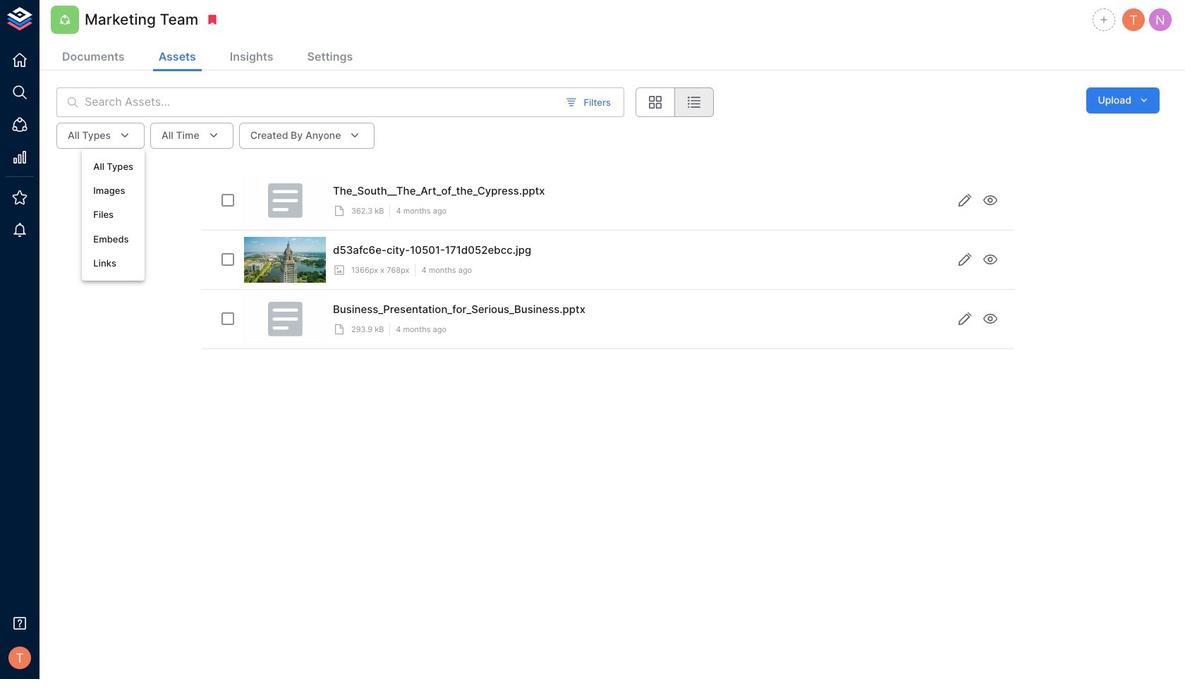 Task type: vqa. For each thing, say whether or not it's contained in the screenshot.
Search Assets... text field
yes



Task type: describe. For each thing, give the bounding box(es) containing it.
remove bookmark image
[[206, 13, 219, 26]]

Search Assets... text field
[[85, 87, 558, 117]]

d53afc6e city 10501 171d052ebcc.jpg image
[[244, 237, 326, 283]]



Task type: locate. For each thing, give the bounding box(es) containing it.
group
[[636, 87, 714, 117]]



